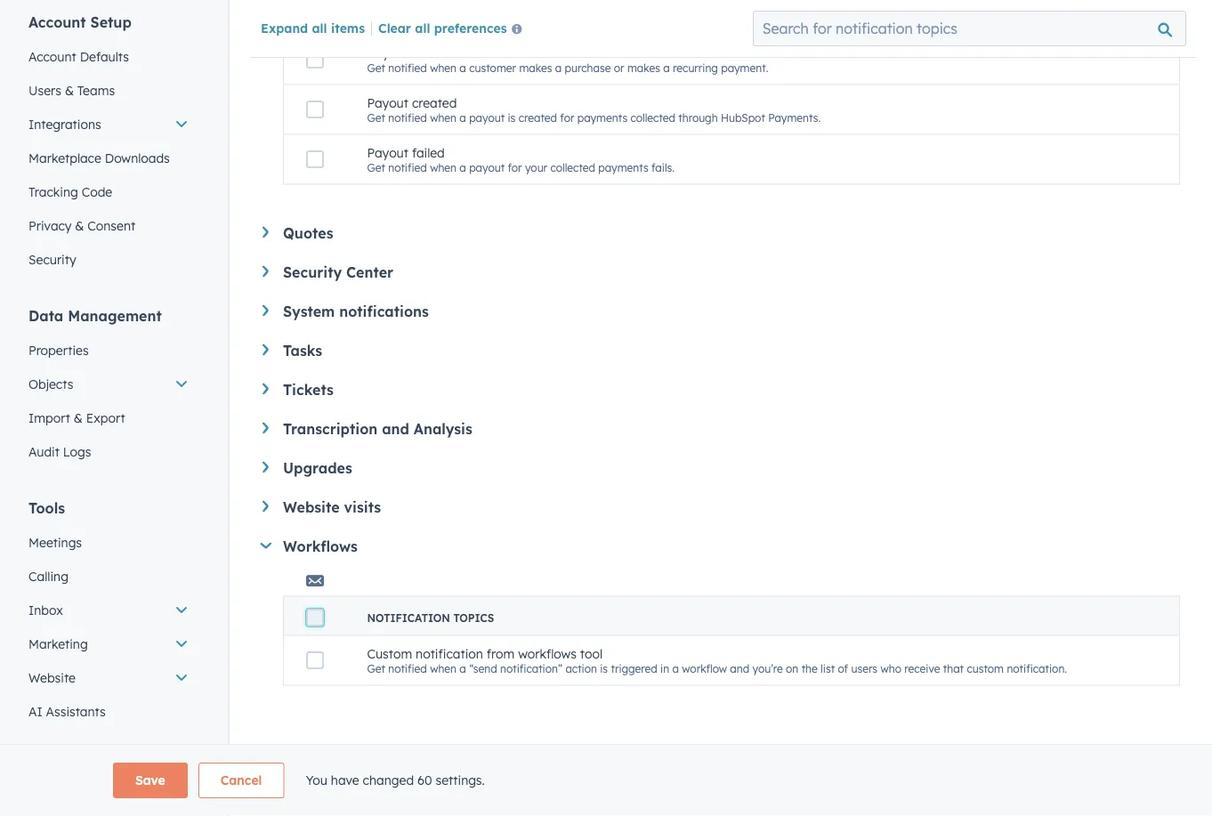 Task type: locate. For each thing, give the bounding box(es) containing it.
caret image
[[263, 266, 269, 278], [263, 305, 269, 317], [263, 344, 269, 356], [263, 384, 269, 395], [263, 423, 269, 434], [263, 462, 269, 473]]

makes down the ach
[[627, 61, 660, 75]]

3 get from the top
[[367, 111, 385, 124]]

payment right the ach
[[668, 11, 713, 25]]

0 vertical spatial payments
[[577, 111, 628, 124]]

logs
[[63, 444, 91, 460]]

payout left your
[[469, 161, 505, 174]]

0 vertical spatial account
[[28, 13, 86, 31]]

2 vertical spatial &
[[74, 410, 83, 426]]

4 caret image from the top
[[263, 384, 269, 395]]

caret image left quotes
[[263, 227, 269, 238]]

1 notified from the top
[[388, 11, 427, 25]]

custom
[[367, 646, 412, 662]]

import & export link
[[18, 401, 199, 435]]

payout for failed
[[469, 161, 505, 174]]

data management
[[28, 307, 162, 325]]

0 horizontal spatial and
[[382, 420, 409, 438]]

& for teams
[[65, 83, 74, 98]]

marketplace downloads
[[28, 150, 170, 166]]

6 caret image from the top
[[263, 462, 269, 473]]

1 payout from the top
[[367, 95, 409, 111]]

0 vertical spatial is
[[508, 111, 516, 124]]

1 caret image from the top
[[263, 266, 269, 278]]

payments.
[[768, 111, 821, 124]]

of
[[838, 662, 848, 675]]

collected left through
[[631, 111, 676, 124]]

collected right your
[[550, 161, 595, 174]]

payment received get notified when a customer makes a purchase or makes a recurring payment.
[[367, 46, 768, 75]]

0 horizontal spatial recurring
[[469, 11, 514, 25]]

transcription and analysis
[[283, 420, 472, 438]]

caret image left 'tasks'
[[263, 344, 269, 356]]

website down marketing
[[28, 670, 76, 686]]

get down payment
[[367, 111, 385, 124]]

0 vertical spatial website
[[283, 498, 340, 516]]

export
[[86, 410, 125, 426]]

upgrades
[[283, 459, 352, 477]]

and left you're
[[730, 662, 750, 675]]

& for consent
[[75, 218, 84, 234]]

when
[[430, 11, 457, 25], [430, 61, 457, 75], [430, 111, 457, 124], [430, 161, 457, 174], [430, 662, 457, 675]]

1 horizontal spatial for
[[560, 111, 574, 124]]

0 vertical spatial payout
[[367, 95, 409, 111]]

1 vertical spatial recurring
[[673, 61, 718, 75]]

calling link
[[18, 560, 199, 594]]

1 horizontal spatial makes
[[627, 61, 660, 75]]

caret image for workflows
[[260, 543, 272, 549]]

caret image for security center
[[263, 266, 269, 278]]

0 horizontal spatial is
[[508, 111, 516, 124]]

a up received on the left top
[[460, 11, 466, 25]]

clear all preferences
[[378, 20, 507, 35]]

fails. up payment.
[[716, 11, 739, 25]]

payout inside payout created get notified when a payout is created for payments collected through hubspot payments.
[[367, 95, 409, 111]]

account defaults link
[[18, 40, 199, 74]]

have
[[331, 773, 359, 788]]

3 notified from the top
[[388, 111, 427, 124]]

teams
[[77, 83, 115, 98]]

chatspot link
[[18, 729, 199, 763]]

when inside payout failed get notified when a payout for your collected payments fails.
[[430, 161, 457, 174]]

4 notified from the top
[[388, 161, 427, 174]]

1 vertical spatial for
[[508, 161, 522, 174]]

workflows button
[[260, 538, 1180, 555]]

0 horizontal spatial payment
[[582, 11, 627, 25]]

created
[[412, 95, 457, 111], [519, 111, 557, 124]]

& for export
[[74, 410, 83, 426]]

0 horizontal spatial security
[[28, 252, 76, 267]]

list
[[821, 662, 835, 675]]

1 vertical spatial collected
[[550, 161, 595, 174]]

received
[[423, 46, 472, 61]]

or right purchase at top
[[614, 61, 624, 75]]

notified
[[388, 11, 427, 25], [388, 61, 427, 75], [388, 111, 427, 124], [388, 161, 427, 174], [388, 662, 427, 675]]

caret image left the transcription
[[263, 423, 269, 434]]

security up system
[[283, 263, 342, 281]]

caret image inside tickets dropdown button
[[263, 384, 269, 395]]

payout left the failed
[[367, 145, 409, 161]]

website
[[283, 498, 340, 516], [28, 670, 76, 686]]

1 horizontal spatial and
[[730, 662, 750, 675]]

payments down payout created get notified when a payout is created for payments collected through hubspot payments. on the top of page
[[598, 161, 649, 174]]

1 horizontal spatial is
[[600, 662, 608, 675]]

0 horizontal spatial for
[[508, 161, 522, 174]]

payout created get notified when a payout is created for payments collected through hubspot payments.
[[367, 95, 821, 124]]

caret image inside the transcription and analysis 'dropdown button'
[[263, 423, 269, 434]]

& inside data management element
[[74, 410, 83, 426]]

1 vertical spatial account
[[28, 49, 76, 65]]

you have changed 60 settings.
[[306, 773, 485, 788]]

0 horizontal spatial makes
[[519, 61, 552, 75]]

expand all items button
[[261, 20, 365, 35]]

tasks button
[[263, 342, 1180, 360]]

1 horizontal spatial recurring
[[673, 61, 718, 75]]

0 horizontal spatial fails.
[[652, 161, 675, 174]]

payout down customer
[[469, 111, 505, 124]]

website down upgrades
[[283, 498, 340, 516]]

0 horizontal spatial all
[[312, 20, 327, 35]]

get inside payment received get notified when a customer makes a purchase or makes a recurring payment.
[[367, 61, 385, 75]]

1 horizontal spatial all
[[415, 20, 430, 35]]

notified inside payout created get notified when a payout is created for payments collected through hubspot payments.
[[388, 111, 427, 124]]

collected inside payout created get notified when a payout is created for payments collected through hubspot payments.
[[631, 111, 676, 124]]

when inside payment received get notified when a customer makes a purchase or makes a recurring payment.
[[430, 61, 457, 75]]

get inside payout created get notified when a payout is created for payments collected through hubspot payments.
[[367, 111, 385, 124]]

2 when from the top
[[430, 61, 457, 75]]

is up payout failed get notified when a payout for your collected payments fails.
[[508, 111, 516, 124]]

1 vertical spatial payout
[[367, 145, 409, 161]]

payout
[[469, 111, 505, 124], [469, 161, 505, 174]]

or inside payment received get notified when a customer makes a purchase or makes a recurring payment.
[[614, 61, 624, 75]]

1 horizontal spatial created
[[519, 111, 557, 124]]

1 account from the top
[[28, 13, 86, 31]]

quotes button
[[263, 224, 1180, 242]]

notification"
[[500, 662, 563, 675]]

payments down purchase at top
[[577, 111, 628, 124]]

caret image left workflows
[[260, 543, 272, 549]]

1 horizontal spatial collected
[[631, 111, 676, 124]]

is right action
[[600, 662, 608, 675]]

0 vertical spatial payout
[[469, 111, 505, 124]]

caret image left system
[[263, 305, 269, 317]]

5 get from the top
[[367, 662, 385, 675]]

setup
[[90, 13, 132, 31]]

payout inside payout failed get notified when a payout for your collected payments fails.
[[367, 145, 409, 161]]

when inside payout created get notified when a payout is created for payments collected through hubspot payments.
[[430, 111, 457, 124]]

marketplace downloads link
[[18, 142, 199, 175]]

payment left the ach
[[582, 11, 627, 25]]

caret image inside "system notifications" "dropdown button"
[[263, 305, 269, 317]]

caret image left tickets
[[263, 384, 269, 395]]

1 vertical spatial payout
[[469, 161, 505, 174]]

& right 'users'
[[65, 83, 74, 98]]

account setup
[[28, 13, 132, 31]]

integrations
[[28, 117, 101, 132]]

0 vertical spatial collected
[[631, 111, 676, 124]]

all left items
[[312, 20, 327, 35]]

get left the failed
[[367, 161, 385, 174]]

1 vertical spatial is
[[600, 662, 608, 675]]

custom
[[967, 662, 1004, 675]]

payments inside payout failed get notified when a payout for your collected payments fails.
[[598, 161, 649, 174]]

transcription and analysis button
[[263, 420, 1180, 438]]

notified inside payout failed get notified when a payout for your collected payments fails.
[[388, 161, 427, 174]]

or
[[630, 11, 640, 25], [614, 61, 624, 75]]

security
[[28, 252, 76, 267], [283, 263, 342, 281]]

collected inside payout failed get notified when a payout for your collected payments fails.
[[550, 161, 595, 174]]

2 payout from the top
[[367, 145, 409, 161]]

save button
[[113, 763, 188, 798]]

0 horizontal spatial collected
[[550, 161, 595, 174]]

account up 'users'
[[28, 49, 76, 65]]

security center button
[[263, 263, 1180, 281]]

payments inside payout created get notified when a payout is created for payments collected through hubspot payments.
[[577, 111, 628, 124]]

2 all from the left
[[415, 20, 430, 35]]

get inside custom notification from workflows tool get notified when a "send notification" action is triggered in a workflow and you're on the list of users who receive that custom notification.
[[367, 662, 385, 675]]

notification
[[416, 646, 483, 662]]

privacy & consent link
[[18, 209, 199, 243]]

marketing button
[[18, 628, 199, 661]]

caret image inside website visits dropdown button
[[263, 501, 269, 513]]

notified inside payment received get notified when a customer makes a purchase or makes a recurring payment.
[[388, 61, 427, 75]]

caret image inside the security center dropdown button
[[263, 266, 269, 278]]

defaults
[[80, 49, 129, 65]]

created up the failed
[[412, 95, 457, 111]]

& right "privacy"
[[75, 218, 84, 234]]

payout for created
[[469, 111, 505, 124]]

1 horizontal spatial website
[[283, 498, 340, 516]]

1 vertical spatial and
[[730, 662, 750, 675]]

1 payout from the top
[[469, 111, 505, 124]]

triggered
[[611, 662, 658, 675]]

payments for created
[[577, 111, 628, 124]]

custom notification from workflows tool get notified when a "send notification" action is triggered in a workflow and you're on the list of users who receive that custom notification.
[[367, 646, 1067, 675]]

all inside button
[[415, 20, 430, 35]]

website inside button
[[28, 670, 76, 686]]

0 horizontal spatial website
[[28, 670, 76, 686]]

1 horizontal spatial payment
[[668, 11, 713, 25]]

through
[[679, 111, 718, 124]]

notified for received
[[388, 61, 427, 75]]

payout down payment
[[367, 95, 409, 111]]

or left the ach
[[630, 11, 640, 25]]

notified for created
[[388, 111, 427, 124]]

fails.
[[716, 11, 739, 25], [652, 161, 675, 174]]

security down "privacy"
[[28, 252, 76, 267]]

notification topics
[[367, 611, 494, 625]]

payout inside payout created get notified when a payout is created for payments collected through hubspot payments.
[[469, 111, 505, 124]]

and left the analysis
[[382, 420, 409, 438]]

2 get from the top
[[367, 61, 385, 75]]

security link
[[18, 243, 199, 277]]

for left your
[[508, 161, 522, 174]]

calling
[[28, 569, 68, 584]]

for down purchase at top
[[560, 111, 574, 124]]

system
[[283, 303, 335, 320]]

makes
[[519, 61, 552, 75], [627, 61, 660, 75]]

notified for failed
[[388, 161, 427, 174]]

clear all preferences button
[[378, 18, 529, 40]]

5 notified from the top
[[388, 662, 427, 675]]

get inside payout failed get notified when a payout for your collected payments fails.
[[367, 161, 385, 174]]

caret image left security center
[[263, 266, 269, 278]]

60
[[417, 773, 432, 788]]

payout inside payout failed get notified when a payout for your collected payments fails.
[[469, 161, 505, 174]]

import
[[28, 410, 70, 426]]

data management element
[[18, 306, 199, 469]]

for inside payout failed get notified when a payout for your collected payments fails.
[[508, 161, 522, 174]]

account
[[28, 13, 86, 31], [28, 49, 76, 65]]

caret image for transcription and analysis
[[263, 423, 269, 434]]

2 notified from the top
[[388, 61, 427, 75]]

chatspot
[[28, 738, 84, 753]]

1 horizontal spatial fails.
[[716, 11, 739, 25]]

4 get from the top
[[367, 161, 385, 174]]

visits
[[344, 498, 381, 516]]

0 vertical spatial or
[[630, 11, 640, 25]]

4 when from the top
[[430, 161, 457, 174]]

0 vertical spatial for
[[560, 111, 574, 124]]

0 vertical spatial caret image
[[263, 227, 269, 238]]

get for payment received
[[367, 61, 385, 75]]

1 vertical spatial website
[[28, 670, 76, 686]]

caret image inside the workflows dropdown button
[[260, 543, 272, 549]]

security for security center
[[283, 263, 342, 281]]

1 vertical spatial or
[[614, 61, 624, 75]]

website for website visits
[[283, 498, 340, 516]]

security center
[[283, 263, 393, 281]]

a right in
[[672, 662, 679, 675]]

3 caret image from the top
[[263, 344, 269, 356]]

caret image inside the 'quotes' dropdown button
[[263, 227, 269, 238]]

2 payout from the top
[[469, 161, 505, 174]]

on
[[786, 662, 799, 675]]

1 vertical spatial caret image
[[263, 501, 269, 513]]

get right items
[[367, 11, 385, 25]]

a down received on the left top
[[460, 111, 466, 124]]

1 vertical spatial &
[[75, 218, 84, 234]]

account for account defaults
[[28, 49, 76, 65]]

when for received
[[430, 61, 457, 75]]

expand
[[261, 20, 308, 35]]

recurring
[[469, 11, 514, 25], [673, 61, 718, 75]]

get down clear
[[367, 61, 385, 75]]

security inside account setup element
[[28, 252, 76, 267]]

tracking code link
[[18, 175, 199, 209]]

& left export
[[74, 410, 83, 426]]

&
[[65, 83, 74, 98], [75, 218, 84, 234], [74, 410, 83, 426]]

recurring up customer
[[469, 11, 514, 25]]

and
[[382, 420, 409, 438], [730, 662, 750, 675]]

created up payout failed get notified when a payout for your collected payments fails.
[[519, 111, 557, 124]]

caret image left upgrades
[[263, 462, 269, 473]]

cancel
[[221, 773, 262, 788]]

get down notification
[[367, 662, 385, 675]]

account up account defaults
[[28, 13, 86, 31]]

ai assistants
[[28, 704, 106, 720]]

account inside account defaults link
[[28, 49, 76, 65]]

caret image
[[263, 227, 269, 238], [263, 501, 269, 513], [260, 543, 272, 549]]

1 vertical spatial fails.
[[652, 161, 675, 174]]

who
[[881, 662, 902, 675]]

a right the failed
[[460, 161, 466, 174]]

1 horizontal spatial security
[[283, 263, 342, 281]]

caret image inside tasks dropdown button
[[263, 344, 269, 356]]

makes right customer
[[519, 61, 552, 75]]

notified inside custom notification from workflows tool get notified when a "send notification" action is triggered in a workflow and you're on the list of users who receive that custom notification.
[[388, 662, 427, 675]]

for inside payout created get notified when a payout is created for payments collected through hubspot payments.
[[560, 111, 574, 124]]

your
[[525, 161, 547, 174]]

2 caret image from the top
[[263, 305, 269, 317]]

1 all from the left
[[312, 20, 327, 35]]

payment.
[[721, 61, 768, 75]]

meetings
[[28, 535, 82, 551]]

recurring left payment.
[[673, 61, 718, 75]]

fails. up the 'quotes' dropdown button
[[652, 161, 675, 174]]

caret image inside upgrades dropdown button
[[263, 462, 269, 473]]

all right clear
[[415, 20, 430, 35]]

0 vertical spatial recurring
[[469, 11, 514, 25]]

1 horizontal spatial or
[[630, 11, 640, 25]]

5 caret image from the top
[[263, 423, 269, 434]]

payments for failed
[[598, 161, 649, 174]]

collected
[[631, 111, 676, 124], [550, 161, 595, 174]]

and inside custom notification from workflows tool get notified when a "send notification" action is triggered in a workflow and you're on the list of users who receive that custom notification.
[[730, 662, 750, 675]]

0 vertical spatial &
[[65, 83, 74, 98]]

0 vertical spatial and
[[382, 420, 409, 438]]

2 account from the top
[[28, 49, 76, 65]]

5 when from the top
[[430, 662, 457, 675]]

2 vertical spatial caret image
[[260, 543, 272, 549]]

for
[[560, 111, 574, 124], [508, 161, 522, 174]]

is inside payout created get notified when a payout is created for payments collected through hubspot payments.
[[508, 111, 516, 124]]

caret image left website visits
[[263, 501, 269, 513]]

1 vertical spatial payments
[[598, 161, 649, 174]]

0 horizontal spatial or
[[614, 61, 624, 75]]

3 when from the top
[[430, 111, 457, 124]]



Task type: vqa. For each thing, say whether or not it's contained in the screenshot.


Task type: describe. For each thing, give the bounding box(es) containing it.
privacy
[[28, 218, 72, 234]]

all for expand
[[312, 20, 327, 35]]

payout for payout failed
[[367, 145, 409, 161]]

you're
[[753, 662, 783, 675]]

a down the ach
[[663, 61, 670, 75]]

caret image for website visits
[[263, 501, 269, 513]]

users
[[28, 83, 61, 98]]

integrations button
[[18, 108, 199, 142]]

assistants
[[46, 704, 106, 720]]

account for account setup
[[28, 13, 86, 31]]

fails. inside payout failed get notified when a payout for your collected payments fails.
[[652, 161, 675, 174]]

analysis
[[414, 420, 472, 438]]

2 payment from the left
[[668, 11, 713, 25]]

1 payment from the left
[[582, 11, 627, 25]]

workflows
[[518, 646, 577, 662]]

notification.
[[1007, 662, 1067, 675]]

inbox button
[[18, 594, 199, 628]]

customer
[[469, 61, 516, 75]]

center
[[346, 263, 393, 281]]

save
[[135, 773, 165, 788]]

tickets button
[[263, 381, 1180, 399]]

downloads
[[105, 150, 170, 166]]

clear
[[378, 20, 411, 35]]

from
[[487, 646, 515, 662]]

purchase
[[565, 61, 611, 75]]

tools
[[28, 499, 65, 517]]

subscription
[[517, 11, 579, 25]]

Search for notification topics search field
[[753, 11, 1186, 46]]

cancel button
[[198, 763, 284, 798]]

quotes
[[283, 224, 333, 242]]

payment
[[367, 46, 419, 61]]

all for clear
[[415, 20, 430, 35]]

action
[[566, 662, 597, 675]]

0 vertical spatial fails.
[[716, 11, 739, 25]]

recurring inside payment received get notified when a customer makes a purchase or makes a recurring payment.
[[673, 61, 718, 75]]

meetings link
[[18, 526, 199, 560]]

account defaults
[[28, 49, 129, 65]]

when for created
[[430, 111, 457, 124]]

tickets
[[283, 381, 334, 399]]

2 makes from the left
[[627, 61, 660, 75]]

properties
[[28, 343, 89, 358]]

tools element
[[18, 498, 199, 763]]

failed
[[412, 145, 445, 161]]

notification
[[367, 611, 450, 625]]

receive
[[905, 662, 940, 675]]

caret image for quotes
[[263, 227, 269, 238]]

ai
[[28, 704, 42, 720]]

inbox
[[28, 603, 63, 618]]

get for payout failed
[[367, 161, 385, 174]]

1 makes from the left
[[519, 61, 552, 75]]

caret image for system notifications
[[263, 305, 269, 317]]

transcription
[[283, 420, 378, 438]]

consent
[[87, 218, 135, 234]]

is inside custom notification from workflows tool get notified when a "send notification" action is triggered in a workflow and you're on the list of users who receive that custom notification.
[[600, 662, 608, 675]]

objects button
[[18, 368, 199, 401]]

users
[[851, 662, 878, 675]]

ach
[[643, 11, 665, 25]]

objects
[[28, 377, 73, 392]]

changed
[[363, 773, 414, 788]]

data
[[28, 307, 63, 325]]

caret image for upgrades
[[263, 462, 269, 473]]

import & export
[[28, 410, 125, 426]]

0 horizontal spatial created
[[412, 95, 457, 111]]

a left purchase at top
[[555, 61, 562, 75]]

when inside custom notification from workflows tool get notified when a "send notification" action is triggered in a workflow and you're on the list of users who receive that custom notification.
[[430, 662, 457, 675]]

that
[[943, 662, 964, 675]]

a inside payout created get notified when a payout is created for payments collected through hubspot payments.
[[460, 111, 466, 124]]

you
[[306, 773, 328, 788]]

a inside payout failed get notified when a payout for your collected payments fails.
[[460, 161, 466, 174]]

workflows
[[283, 538, 358, 555]]

caret image for tickets
[[263, 384, 269, 395]]

the
[[802, 662, 818, 675]]

1 get from the top
[[367, 11, 385, 25]]

users & teams
[[28, 83, 115, 98]]

system notifications
[[283, 303, 429, 320]]

website visits button
[[263, 498, 1180, 516]]

a left customer
[[460, 61, 466, 75]]

website for website
[[28, 670, 76, 686]]

items
[[331, 20, 365, 35]]

payout failed get notified when a payout for your collected payments fails.
[[367, 145, 675, 174]]

account setup element
[[18, 12, 199, 277]]

security for security
[[28, 252, 76, 267]]

get notified when a recurring subscription payment or ach payment fails.
[[367, 11, 739, 25]]

when for failed
[[430, 161, 457, 174]]

notifications
[[339, 303, 429, 320]]

tracking code
[[28, 184, 112, 200]]

privacy & consent
[[28, 218, 135, 234]]

tracking
[[28, 184, 78, 200]]

payout for payout created
[[367, 95, 409, 111]]

audit logs link
[[18, 435, 199, 469]]

expand all items
[[261, 20, 365, 35]]

1 when from the top
[[430, 11, 457, 25]]

a left "send
[[460, 662, 466, 675]]

get for payout created
[[367, 111, 385, 124]]

audit logs
[[28, 444, 91, 460]]

workflow
[[682, 662, 727, 675]]

tasks
[[283, 342, 322, 360]]

caret image for tasks
[[263, 344, 269, 356]]

properties link
[[18, 334, 199, 368]]

management
[[68, 307, 162, 325]]



